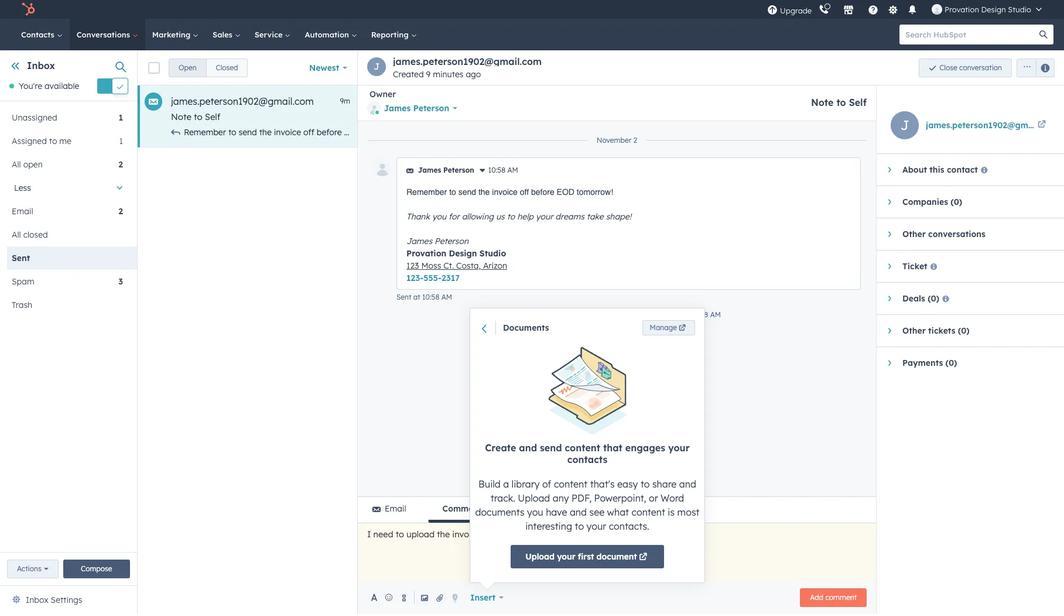Task type: locate. For each thing, give the bounding box(es) containing it.
1 vertical spatial a
[[620, 529, 626, 540]]

0 vertical spatial you
[[432, 127, 446, 138]]

dreams
[[555, 127, 584, 138], [556, 212, 585, 222]]

settings link
[[886, 3, 901, 16]]

2 vertical spatial design
[[449, 249, 477, 259]]

james up 123-555-2317 link
[[407, 236, 433, 247]]

0 horizontal spatial studio
[[480, 249, 507, 259]]

1 vertical spatial before
[[532, 188, 555, 197]]

1 other from the top
[[903, 229, 927, 240]]

1 horizontal spatial costa,
[[843, 127, 868, 138]]

content up any
[[554, 479, 588, 491]]

caret image inside about this contact dropdown button
[[889, 166, 892, 173]]

for inside email from james.peterson1902@gmail.com with subject note to self row
[[448, 127, 459, 138]]

first
[[578, 552, 595, 563]]

james.peterson1902@gmail.com created 9 minutes ago
[[393, 56, 542, 80]]

your inside create and send content that engages your contacts
[[669, 443, 690, 454]]

2 horizontal spatial provation
[[945, 5, 980, 14]]

1 vertical spatial upload
[[526, 552, 555, 563]]

menu containing provation design studio
[[767, 0, 1051, 19]]

and down the pdf,
[[570, 507, 587, 519]]

all inside all closed button
[[12, 230, 21, 241]]

1 horizontal spatial before
[[532, 188, 555, 197]]

search image
[[1040, 30, 1049, 39]]

i
[[367, 529, 371, 540]]

provation inside email from james.peterson1902@gmail.com with subject note to self row
[[698, 127, 735, 138]]

newest button
[[302, 56, 355, 79]]

is
[[668, 507, 675, 519]]

1 group from the left
[[169, 58, 248, 77]]

1 caret image from the top
[[889, 166, 892, 173]]

1 vertical spatial content
[[554, 479, 588, 491]]

us down the remember to send the invoice off before eod tomorrow!
[[496, 212, 505, 222]]

inbox up you're available
[[27, 60, 55, 72]]

more info image
[[479, 168, 486, 175]]

content inside create and send content that engages your contacts
[[565, 443, 601, 454]]

thank inside email from james.peterson1902@gmail.com with subject note to self row
[[406, 127, 429, 138]]

tomorrow! down 'november'
[[577, 188, 614, 197]]

1 horizontal spatial note
[[812, 97, 834, 108]]

upload
[[518, 493, 551, 505], [526, 552, 555, 563]]

10:58 right at on the top left
[[423, 293, 440, 302]]

us up 10:58 am
[[496, 127, 504, 138]]

(0) right tickets
[[959, 326, 970, 336]]

help up 10:58 am
[[517, 127, 533, 138]]

email down less on the left top of the page
[[12, 207, 33, 217]]

note to self
[[812, 97, 867, 108], [171, 111, 221, 122]]

2,
[[666, 311, 672, 319]]

invoice for remember to send the invoice off before eod tomorrow!
[[492, 188, 518, 197]]

0 horizontal spatial invoice
[[274, 127, 301, 138]]

1 vertical spatial inbox
[[26, 595, 48, 606]]

email up need
[[385, 504, 407, 515]]

2 horizontal spatial this
[[930, 165, 945, 175]]

1 caret image from the top
[[889, 231, 892, 238]]

you up "interesting"
[[528, 507, 544, 519]]

0 horizontal spatial james.peterson1902@gmail.com
[[171, 96, 314, 107]]

0 horizontal spatial a
[[504, 479, 509, 491]]

0 vertical spatial off
[[304, 127, 315, 138]]

2 caret image from the top
[[889, 263, 892, 270]]

this right about
[[930, 165, 945, 175]]

james inside james peterson provation design studio 123 moss ct. costa, arizon 123-555-2317
[[407, 236, 433, 247]]

provation inside popup button
[[945, 5, 980, 14]]

123-
[[897, 127, 912, 138], [407, 273, 424, 284]]

assigned to me
[[12, 136, 71, 147]]

0 vertical spatial 555-
[[912, 127, 930, 138]]

november 2
[[597, 136, 638, 145]]

caret image left ticket
[[889, 263, 892, 270]]

your inside build a library of content that's easy to share and track. upload any pdf, powerpoint, or word documents you have and see what content is most interesting to your contacts.
[[587, 521, 607, 533]]

inbox left settings
[[26, 595, 48, 606]]

sent inside button
[[12, 253, 30, 264]]

2 all from the top
[[12, 230, 21, 241]]

555- up about
[[912, 127, 930, 138]]

help image
[[869, 5, 879, 16]]

1 vertical spatial off
[[520, 188, 529, 197]]

payments
[[903, 358, 944, 369]]

0 vertical spatial studio
[[1009, 5, 1032, 14]]

0 vertical spatial 2317
[[930, 127, 946, 138]]

allowing up "more info" image
[[461, 127, 493, 138]]

remember to send the invoice off before eod tomorrow!
[[407, 188, 614, 197]]

0 vertical spatial 2
[[634, 136, 638, 145]]

that left engages
[[604, 443, 623, 454]]

interesting
[[526, 521, 573, 533]]

123- up about
[[897, 127, 912, 138]]

2 caret image from the top
[[889, 199, 892, 206]]

or
[[649, 493, 659, 505]]

(0) right deals
[[929, 294, 940, 304]]

0 vertical spatial moss
[[808, 127, 828, 138]]

conversation
[[960, 63, 1003, 72]]

tomorrow! inside email from james.peterson1902@gmail.com with subject note to self row
[[364, 127, 404, 138]]

555- inside james peterson provation design studio 123 moss ct. costa, arizon 123-555-2317
[[424, 273, 442, 284]]

2 for email
[[119, 207, 123, 217]]

caret image inside other tickets (0) dropdown button
[[889, 328, 892, 335]]

allowing down the remember to send the invoice off before eod tomorrow!
[[462, 212, 494, 222]]

automation link
[[298, 19, 364, 50]]

0 vertical spatial help
[[517, 127, 533, 138]]

1 vertical spatial the
[[479, 188, 490, 197]]

0 vertical spatial arizon
[[870, 127, 894, 138]]

thank
[[406, 127, 429, 138], [407, 212, 430, 222]]

marketing link
[[145, 19, 206, 50]]

1 for assigned to me
[[119, 136, 123, 147]]

james.peterson1902@gmail.com up about this contact dropdown button
[[927, 120, 1059, 131]]

(0) inside "dropdown button"
[[929, 294, 940, 304]]

555-
[[912, 127, 930, 138], [424, 273, 442, 284]]

james peterson inside popup button
[[384, 103, 450, 114]]

insert button
[[463, 587, 512, 610]]

0 horizontal spatial that
[[533, 529, 550, 540]]

0 vertical spatial other
[[903, 229, 927, 240]]

0 vertical spatial costa,
[[843, 127, 868, 138]]

0 horizontal spatial design
[[449, 249, 477, 259]]

0 vertical spatial remember
[[184, 127, 226, 138]]

2317 up about this contact
[[930, 127, 946, 138]]

menu
[[767, 0, 1051, 19]]

1 horizontal spatial eod
[[557, 188, 575, 197]]

you up james peterson provation design studio 123 moss ct. costa, arizon 123-555-2317 at the left of page
[[432, 212, 447, 222]]

0 vertical spatial caret image
[[889, 231, 892, 238]]

remember inside email from james.peterson1902@gmail.com with subject note to self row
[[184, 127, 226, 138]]

take
[[586, 127, 603, 138], [587, 212, 604, 222]]

2 horizontal spatial and
[[680, 479, 697, 491]]

other inside dropdown button
[[903, 326, 927, 336]]

contacts
[[21, 30, 57, 39]]

10:58 right 2023
[[692, 311, 709, 319]]

other left tickets
[[903, 326, 927, 336]]

conversations link
[[70, 19, 145, 50]]

(0) right payments
[[946, 358, 958, 369]]

any
[[553, 493, 569, 505]]

1 all from the top
[[12, 160, 21, 170]]

caret image inside payments (0) dropdown button
[[889, 360, 892, 367]]

all left open
[[12, 160, 21, 170]]

and up word
[[680, 479, 697, 491]]

caret image left deals
[[889, 295, 892, 302]]

other
[[903, 229, 927, 240], [903, 326, 927, 336]]

am
[[508, 166, 519, 175], [442, 293, 453, 302], [711, 311, 722, 319]]

sales
[[213, 30, 235, 39]]

2 horizontal spatial james.peterson1902@gmail.com
[[927, 120, 1059, 131]]

caret image left other conversations
[[889, 231, 892, 238]]

0 vertical spatial james.peterson1902@gmail.com
[[393, 56, 542, 67]]

that's
[[591, 479, 615, 491]]

send inside email from james.peterson1902@gmail.com with subject note to self row
[[239, 127, 257, 138]]

caret image left payments
[[889, 360, 892, 367]]

shape! inside email from james.peterson1902@gmail.com with subject note to self row
[[606, 127, 631, 138]]

0 vertical spatial for
[[448, 127, 459, 138]]

eod inside email from james.peterson1902@gmail.com with subject note to self row
[[344, 127, 362, 138]]

0 horizontal spatial ct.
[[444, 261, 454, 271]]

peterson inside popup button
[[414, 103, 450, 114]]

james.peterson1902@gmail.com up ago
[[393, 56, 542, 67]]

before down the '9m'
[[317, 127, 342, 138]]

group down sales
[[169, 58, 248, 77]]

sent inside main content
[[397, 293, 412, 302]]

content
[[565, 443, 601, 454], [554, 479, 588, 491], [632, 507, 666, 519]]

james.peterson1902@gmail.com down closed button
[[171, 96, 314, 107]]

studio inside provation design studio popup button
[[1009, 5, 1032, 14]]

123- inside email from james.peterson1902@gmail.com with subject note to self row
[[897, 127, 912, 138]]

(0) right companies
[[951, 197, 963, 207]]

main content
[[138, 50, 1065, 615]]

1 vertical spatial self
[[205, 111, 221, 122]]

sent left at on the top left
[[397, 293, 412, 302]]

caret image
[[889, 166, 892, 173], [889, 199, 892, 206], [889, 295, 892, 302], [889, 328, 892, 335]]

0 horizontal spatial provation
[[407, 249, 447, 259]]

and right create in the left of the page
[[519, 443, 538, 454]]

caret image
[[889, 231, 892, 238], [889, 263, 892, 270], [889, 360, 892, 367]]

1 horizontal spatial the
[[437, 529, 450, 540]]

before inside email from james.peterson1902@gmail.com with subject note to self row
[[317, 127, 342, 138]]

of
[[543, 479, 552, 491]]

10:58 right "more info" image
[[489, 166, 506, 175]]

10:58 am
[[489, 166, 519, 175]]

am up the remember to send the invoice off before eod tomorrow!
[[508, 166, 519, 175]]

invoice inside email from james.peterson1902@gmail.com with subject note to self row
[[274, 127, 301, 138]]

actions
[[17, 565, 41, 574]]

moss inside james peterson provation design studio 123 moss ct. costa, arizon 123-555-2317
[[422, 261, 442, 271]]

for up james peterson provation design studio 123 moss ct. costa, arizon 123-555-2317 at the left of page
[[449, 212, 460, 222]]

moss up 123-555-2317 link
[[422, 261, 442, 271]]

open
[[179, 63, 197, 72]]

i need to upload the invoice to hubspot, that would make this a lot easier
[[367, 529, 665, 540]]

1 vertical spatial costa,
[[457, 261, 481, 271]]

assigned
[[12, 136, 47, 147]]

this left thread
[[566, 311, 578, 319]]

ct. down note to self "heading"
[[830, 127, 841, 138]]

caret image left about
[[889, 166, 892, 173]]

2317 inside james peterson provation design studio 123 moss ct. costa, arizon 123-555-2317
[[442, 273, 460, 284]]

2 other from the top
[[903, 326, 927, 336]]

caret image left companies
[[889, 199, 892, 206]]

(0) inside dropdown button
[[951, 197, 963, 207]]

eod down the '9m'
[[344, 127, 362, 138]]

0 vertical spatial provation
[[945, 5, 980, 14]]

notifications image
[[908, 5, 918, 16]]

before up thank you for allowing us to help your dreams take shape!
[[532, 188, 555, 197]]

note to self heading
[[812, 97, 867, 108]]

0 vertical spatial that
[[604, 443, 623, 454]]

ticket
[[903, 261, 928, 272]]

invoice
[[274, 127, 301, 138], [492, 188, 518, 197], [453, 529, 481, 540]]

documents
[[476, 507, 525, 519]]

1 vertical spatial you
[[432, 212, 447, 222]]

1 vertical spatial invoice
[[492, 188, 518, 197]]

sent for sent at 10:58 am
[[397, 293, 412, 302]]

upload down "interesting"
[[526, 552, 555, 563]]

caret image for about this contact dropdown button
[[889, 166, 892, 173]]

email from james.peterson1902@gmail.com with subject note to self row
[[138, 86, 946, 148]]

you
[[432, 127, 446, 138], [432, 212, 447, 222], [528, 507, 544, 519]]

caret image inside deals (0) "dropdown button"
[[889, 295, 892, 302]]

send inside create and send content that engages your contacts
[[540, 443, 562, 454]]

your inside "link"
[[557, 552, 576, 563]]

provation design studio
[[945, 5, 1032, 14]]

costa, up 123-555-2317 link
[[457, 261, 481, 271]]

that left would
[[533, 529, 550, 540]]

track.
[[491, 493, 516, 505]]

caret image left "other tickets (0)" at the right bottom of page
[[889, 328, 892, 335]]

caret image for other tickets (0) dropdown button
[[889, 328, 892, 335]]

am right 2023
[[711, 311, 722, 319]]

3 caret image from the top
[[889, 360, 892, 367]]

123- up at on the top left
[[407, 273, 424, 284]]

other for other conversations
[[903, 229, 927, 240]]

0 vertical spatial inbox
[[27, 60, 55, 72]]

james down owner
[[384, 103, 411, 114]]

make
[[579, 529, 601, 540]]

1 horizontal spatial design
[[737, 127, 764, 138]]

would
[[552, 529, 576, 540]]

note
[[812, 97, 834, 108], [171, 111, 192, 122]]

0 vertical spatial design
[[982, 5, 1007, 14]]

help down the remember to send the invoice off before eod tomorrow!
[[518, 212, 534, 222]]

see
[[590, 507, 605, 519]]

you down "james peterson" popup button
[[432, 127, 446, 138]]

2 group from the left
[[1013, 58, 1056, 77]]

a inside build a library of content that's easy to share and track. upload any pdf, powerpoint, or word documents you have and see what content is most interesting to your contacts.
[[504, 479, 509, 491]]

closed
[[23, 230, 48, 241]]

1 vertical spatial sent
[[397, 293, 412, 302]]

provation
[[945, 5, 980, 14], [698, 127, 735, 138], [407, 249, 447, 259]]

off
[[304, 127, 315, 138], [520, 188, 529, 197]]

tomorrow! down "james peterson" popup button
[[364, 127, 404, 138]]

0 vertical spatial dreams
[[555, 127, 584, 138]]

Closed button
[[206, 58, 248, 77]]

upload down library
[[518, 493, 551, 505]]

1
[[119, 113, 123, 123], [119, 136, 123, 147]]

thank up james peterson provation design studio 123 moss ct. costa, arizon 123-555-2317 at the left of page
[[407, 212, 430, 222]]

allowing inside email from james.peterson1902@gmail.com with subject note to self row
[[461, 127, 493, 138]]

1 vertical spatial 123-
[[407, 273, 424, 284]]

0 vertical spatial 1
[[119, 113, 123, 123]]

caret image inside ticket dropdown button
[[889, 263, 892, 270]]

1 horizontal spatial this
[[604, 529, 618, 540]]

2
[[634, 136, 638, 145], [119, 160, 123, 170], [119, 207, 123, 217]]

0 vertical spatial us
[[496, 127, 504, 138]]

0 vertical spatial and
[[519, 443, 538, 454]]

4 caret image from the top
[[889, 328, 892, 335]]

other tickets (0)
[[903, 326, 970, 336]]

moss inside email from james.peterson1902@gmail.com with subject note to self row
[[808, 127, 828, 138]]

for down "james peterson" popup button
[[448, 127, 459, 138]]

caret image inside 'other conversations' dropdown button
[[889, 231, 892, 238]]

a left lot
[[620, 529, 626, 540]]

0 vertical spatial take
[[586, 127, 603, 138]]

main content containing james.peterson1902@gmail.com
[[138, 50, 1065, 615]]

contact
[[948, 165, 979, 175]]

close conversation button
[[920, 58, 1013, 77]]

1 horizontal spatial 123
[[793, 127, 806, 138]]

contacts
[[568, 454, 608, 466]]

allowing
[[461, 127, 493, 138], [462, 212, 494, 222]]

1 vertical spatial tomorrow!
[[577, 188, 614, 197]]

2317 inside email from james.peterson1902@gmail.com with subject note to self row
[[930, 127, 946, 138]]

0 horizontal spatial 2317
[[442, 273, 460, 284]]

0 vertical spatial the
[[259, 127, 272, 138]]

all left 'closed' at the top left
[[12, 230, 21, 241]]

2 vertical spatial caret image
[[889, 360, 892, 367]]

caret image inside 'companies (0)' dropdown button
[[889, 199, 892, 206]]

group down search button
[[1013, 58, 1056, 77]]

0 horizontal spatial email
[[12, 207, 33, 217]]

content down or
[[632, 507, 666, 519]]

to
[[837, 97, 847, 108], [194, 111, 203, 122], [229, 127, 237, 138], [507, 127, 515, 138], [49, 136, 57, 147], [450, 188, 456, 197], [507, 212, 515, 222], [603, 311, 610, 319], [641, 479, 650, 491], [575, 521, 584, 533], [396, 529, 404, 540], [484, 529, 492, 540]]

trash button
[[7, 294, 123, 317]]

1 vertical spatial eod
[[557, 188, 575, 197]]

inbox
[[27, 60, 55, 72], [26, 595, 48, 606]]

this right make
[[604, 529, 618, 540]]

costa, down note to self "heading"
[[843, 127, 868, 138]]

1 vertical spatial caret image
[[889, 263, 892, 270]]

marketplaces image
[[844, 5, 855, 16]]

0 vertical spatial note
[[812, 97, 834, 108]]

sent button
[[7, 247, 123, 270]]

0 horizontal spatial send
[[239, 127, 257, 138]]

content up that's
[[565, 443, 601, 454]]

1 horizontal spatial ct.
[[830, 127, 841, 138]]

james peterson down the created
[[384, 103, 450, 114]]

2 horizontal spatial the
[[479, 188, 490, 197]]

2 vertical spatial you
[[528, 507, 544, 519]]

upload inside "link"
[[526, 552, 555, 563]]

conversations
[[77, 30, 132, 39]]

1 horizontal spatial sent
[[397, 293, 412, 302]]

james right 'november'
[[633, 127, 659, 138]]

remember
[[184, 127, 226, 138], [407, 188, 447, 197]]

send for remember to send the invoice off before eod tomorrow!
[[459, 188, 477, 197]]

1 vertical spatial 10:58
[[423, 293, 440, 302]]

0 horizontal spatial moss
[[422, 261, 442, 271]]

Open button
[[169, 58, 207, 77]]

2 horizontal spatial studio
[[1009, 5, 1032, 14]]

a
[[504, 479, 509, 491], [620, 529, 626, 540]]

add comment group
[[801, 589, 867, 608]]

moss down note to self "heading"
[[808, 127, 828, 138]]

inbox settings
[[26, 595, 82, 606]]

1 horizontal spatial 555-
[[912, 127, 930, 138]]

off inside email from james.peterson1902@gmail.com with subject note to self row
[[304, 127, 315, 138]]

caret image for other conversations
[[889, 231, 892, 238]]

remember for remember to send the invoice off before eod tomorrow!
[[407, 188, 447, 197]]

other for other tickets (0)
[[903, 326, 927, 336]]

1 vertical spatial arizon
[[483, 261, 508, 271]]

555- inside email from james.peterson1902@gmail.com with subject note to self row
[[912, 127, 930, 138]]

design inside popup button
[[982, 5, 1007, 14]]

0 horizontal spatial sent
[[12, 253, 30, 264]]

0 vertical spatial thank
[[406, 127, 429, 138]]

your
[[535, 127, 553, 138], [536, 212, 554, 222], [669, 443, 690, 454], [587, 521, 607, 533], [557, 552, 576, 563]]

2 vertical spatial studio
[[480, 249, 507, 259]]

0 horizontal spatial note to self
[[171, 111, 221, 122]]

eod for remember to send the invoice off before eod tomorrow!
[[557, 188, 575, 197]]

1 vertical spatial email
[[385, 504, 407, 515]]

555- up 'sent at 10:58 am'
[[424, 273, 442, 284]]

james
[[384, 103, 411, 114], [633, 127, 659, 138], [418, 166, 442, 175], [407, 236, 433, 247]]

easy
[[618, 479, 639, 491]]

close
[[940, 63, 958, 72]]

ct. up 123-555-2317 link
[[444, 261, 454, 271]]

3 caret image from the top
[[889, 295, 892, 302]]

a up track.
[[504, 479, 509, 491]]

1 horizontal spatial provation
[[698, 127, 735, 138]]

you're available image
[[9, 84, 14, 89]]

1 horizontal spatial off
[[520, 188, 529, 197]]

trash
[[12, 300, 32, 311]]

1 horizontal spatial 123-
[[897, 127, 912, 138]]

2317 up 'sent at 10:58 am'
[[442, 273, 460, 284]]

other up ticket
[[903, 229, 927, 240]]

sent up spam
[[12, 253, 30, 264]]

2 vertical spatial james.peterson1902@gmail.com
[[927, 120, 1059, 131]]

the inside email from james.peterson1902@gmail.com with subject note to self row
[[259, 127, 272, 138]]

123 inside email from james.peterson1902@gmail.com with subject note to self row
[[793, 127, 806, 138]]

tomorrow! for remember to send the invoice off before eod tomorrow!
[[577, 188, 614, 197]]

1 vertical spatial studio
[[766, 127, 791, 138]]

group
[[169, 58, 248, 77], [1013, 58, 1056, 77]]

james peterson left "more info" image
[[418, 166, 475, 175]]

eod
[[344, 127, 362, 138], [557, 188, 575, 197]]

0 horizontal spatial 555-
[[424, 273, 442, 284]]

thank down "james peterson" popup button
[[406, 127, 429, 138]]

0 horizontal spatial eod
[[344, 127, 362, 138]]

eod for remember to send the invoice off before eod tomorrow!  thank you for allowing us to help your dreams take shape!  james peterson provation design studio 123 moss ct. costa, arizon 123-555-2317
[[344, 127, 362, 138]]

sent for sent
[[12, 253, 30, 264]]

off for remember to send the invoice off before eod tomorrow!  thank you for allowing us to help your dreams take shape!  james peterson provation design studio 123 moss ct. costa, arizon 123-555-2317
[[304, 127, 315, 138]]

caret image for payments (0)
[[889, 360, 892, 367]]

0 vertical spatial this
[[930, 165, 945, 175]]

am down 123-555-2317 link
[[442, 293, 453, 302]]

eod up thank you for allowing us to help your dreams take shape!
[[557, 188, 575, 197]]

other inside dropdown button
[[903, 229, 927, 240]]



Task type: vqa. For each thing, say whether or not it's contained in the screenshot.


Task type: describe. For each thing, give the bounding box(es) containing it.
1 vertical spatial us
[[496, 212, 505, 222]]

deals (0) button
[[877, 283, 1053, 315]]

1 horizontal spatial and
[[570, 507, 587, 519]]

newest
[[310, 62, 340, 73]]

Search HubSpot search field
[[900, 25, 1044, 45]]

that inside main content
[[533, 529, 550, 540]]

minutes
[[433, 69, 464, 80]]

build a library of content that's easy to share and track. upload any pdf, powerpoint, or word documents you have and see what content is most interesting to your contacts.
[[476, 479, 700, 533]]

closed
[[216, 63, 238, 72]]

invoice for remember to send the invoice off before eod tomorrow!  thank you for allowing us to help your dreams take shape!  james peterson provation design studio 123 moss ct. costa, arizon 123-555-2317
[[274, 127, 301, 138]]

comment button
[[428, 498, 497, 523]]

compose button
[[63, 560, 130, 579]]

ct. inside james peterson provation design studio 123 moss ct. costa, arizon 123-555-2317
[[444, 261, 454, 271]]

deals (0)
[[903, 294, 940, 304]]

ago
[[466, 69, 481, 80]]

settings image
[[888, 5, 899, 16]]

november
[[597, 136, 632, 145]]

1 vertical spatial take
[[587, 212, 604, 222]]

add
[[811, 594, 824, 603]]

library
[[512, 479, 540, 491]]

1 horizontal spatial james.peterson1902@gmail.com
[[393, 56, 542, 67]]

123 inside james peterson provation design studio 123 moss ct. costa, arizon 123-555-2317
[[407, 261, 419, 271]]

note inside row
[[171, 111, 192, 122]]

james inside row
[[633, 127, 659, 138]]

0 vertical spatial 10:58
[[489, 166, 506, 175]]

have
[[546, 507, 568, 519]]

reporting link
[[364, 19, 424, 50]]

easier
[[641, 529, 665, 540]]

your inside email from james.peterson1902@gmail.com with subject note to self row
[[535, 127, 553, 138]]

1 horizontal spatial note to self
[[812, 97, 867, 108]]

payments (0) button
[[877, 348, 1053, 379]]

spam
[[12, 277, 34, 287]]

calling icon image
[[819, 5, 830, 15]]

(0) for payments (0)
[[946, 358, 958, 369]]

email inside 'button'
[[385, 504, 407, 515]]

upgrade
[[781, 6, 812, 15]]

hubspot link
[[14, 2, 44, 16]]

2 vertical spatial the
[[437, 529, 450, 540]]

the for remember to send the invoice off before eod tomorrow!
[[479, 188, 490, 197]]

the for remember to send the invoice off before eod tomorrow!  thank you for allowing us to help your dreams take shape!  james peterson provation design studio 123 moss ct. costa, arizon 123-555-2317
[[259, 127, 272, 138]]

help inside email from james.peterson1902@gmail.com with subject note to self row
[[517, 127, 533, 138]]

lot
[[628, 529, 638, 540]]

create
[[485, 443, 517, 454]]

compose
[[81, 565, 112, 574]]

a inside main content
[[620, 529, 626, 540]]

all closed
[[12, 230, 48, 241]]

ct. inside email from james.peterson1902@gmail.com with subject note to self row
[[830, 127, 841, 138]]

studio inside james peterson provation design studio 123 moss ct. costa, arizon 123-555-2317
[[480, 249, 507, 259]]

1 vertical spatial thank
[[407, 212, 430, 222]]

dreams inside email from james.peterson1902@gmail.com with subject note to self row
[[555, 127, 584, 138]]

upload your first document link
[[511, 546, 665, 569]]

comment
[[826, 594, 857, 603]]

2 vertical spatial am
[[711, 311, 722, 319]]

add comment button
[[801, 589, 867, 608]]

calling icon button
[[815, 2, 835, 17]]

marketplaces button
[[837, 0, 862, 19]]

settings
[[51, 595, 82, 606]]

and inside create and send content that engages your contacts
[[519, 443, 538, 454]]

what
[[608, 507, 630, 519]]

inbox for inbox
[[27, 60, 55, 72]]

contacts.
[[609, 521, 650, 533]]

insert
[[471, 593, 496, 604]]

tickets
[[929, 326, 956, 336]]

this inside dropdown button
[[930, 165, 945, 175]]

1 horizontal spatial invoice
[[453, 529, 481, 540]]

123- inside james peterson provation design studio 123 moss ct. costa, arizon 123-555-2317
[[407, 273, 424, 284]]

all for all open
[[12, 160, 21, 170]]

(0) for deals (0)
[[929, 294, 940, 304]]

2023
[[674, 311, 690, 319]]

deals
[[903, 294, 926, 304]]

2 for all open
[[119, 160, 123, 170]]

available
[[45, 81, 79, 92]]

reassigned
[[528, 311, 564, 319]]

peterson inside row
[[661, 127, 695, 138]]

off for remember to send the invoice off before eod tomorrow!
[[520, 188, 529, 197]]

provation design studio button
[[926, 0, 1050, 19]]

costa, inside james peterson provation design studio 123 moss ct. costa, arizon 123-555-2317
[[457, 261, 481, 271]]

2 inside main content
[[634, 136, 638, 145]]

1 vertical spatial and
[[680, 479, 697, 491]]

1 vertical spatial for
[[449, 212, 460, 222]]

at
[[414, 293, 421, 302]]

james.peterson1902@gmail.com inside email from james.peterson1902@gmail.com with subject note to self row
[[171, 96, 314, 107]]

conversations
[[929, 229, 986, 240]]

2 horizontal spatial 10:58
[[692, 311, 709, 319]]

actions button
[[7, 560, 58, 579]]

design inside email from james.peterson1902@gmail.com with subject note to self row
[[737, 127, 764, 138]]

3
[[118, 277, 123, 287]]

before for remember to send the invoice off before eod tomorrow!
[[532, 188, 555, 197]]

1 vertical spatial help
[[518, 212, 534, 222]]

0 horizontal spatial 10:58
[[423, 293, 440, 302]]

james inside popup button
[[384, 103, 411, 114]]

123-555-2317 link
[[407, 273, 460, 284]]

all for all closed
[[12, 230, 21, 241]]

you
[[513, 311, 526, 319]]

caret image for 'companies (0)' dropdown button
[[889, 199, 892, 206]]

other tickets (0) button
[[877, 315, 1053, 347]]

notifications button
[[903, 0, 923, 19]]

0 vertical spatial am
[[508, 166, 519, 175]]

1 horizontal spatial self
[[850, 97, 867, 108]]

companies (0) button
[[877, 186, 1053, 218]]

me
[[59, 136, 71, 147]]

james peterson button
[[367, 100, 458, 117]]

you inside email from james.peterson1902@gmail.com with subject note to self row
[[432, 127, 446, 138]]

self inside email from james.peterson1902@gmail.com with subject note to self row
[[205, 111, 221, 122]]

send for remember to send the invoice off before eod tomorrow!  thank you for allowing us to help your dreams take shape!  james peterson provation design studio 123 moss ct. costa, arizon 123-555-2317
[[239, 127, 257, 138]]

take inside email from james.peterson1902@gmail.com with subject note to self row
[[586, 127, 603, 138]]

sales link
[[206, 19, 248, 50]]

caret image for deals (0) "dropdown button"
[[889, 295, 892, 302]]

created
[[393, 69, 424, 80]]

before for remember to send the invoice off before eod tomorrow!  thank you for allowing us to help your dreams take shape!  james peterson provation design studio 123 moss ct. costa, arizon 123-555-2317
[[317, 127, 342, 138]]

service link
[[248, 19, 298, 50]]

companies (0)
[[903, 197, 963, 207]]

us inside email from james.peterson1902@gmail.com with subject note to self row
[[496, 127, 504, 138]]

0 horizontal spatial this
[[566, 311, 578, 319]]

search button
[[1034, 25, 1054, 45]]

about this contact button
[[877, 154, 1053, 186]]

costa, inside email from james.peterson1902@gmail.com with subject note to self row
[[843, 127, 868, 138]]

build
[[479, 479, 501, 491]]

payments (0)
[[903, 358, 958, 369]]

0 horizontal spatial am
[[442, 293, 453, 302]]

ticket button
[[877, 251, 1053, 283]]

provation inside james peterson provation design studio 123 moss ct. costa, arizon 123-555-2317
[[407, 249, 447, 259]]

upload inside build a library of content that's easy to share and track. upload any pdf, powerpoint, or word documents you have and see what content is most interesting to your contacts.
[[518, 493, 551, 505]]

close conversation
[[940, 63, 1003, 72]]

tomorrow! for remember to send the invoice off before eod tomorrow!  thank you for allowing us to help your dreams take shape!  james peterson provation design studio 123 moss ct. costa, arizon 123-555-2317
[[364, 127, 404, 138]]

1 vertical spatial dreams
[[556, 212, 585, 222]]

inbox for inbox settings
[[26, 595, 48, 606]]

you're available
[[19, 81, 79, 92]]

pdf,
[[572, 493, 592, 505]]

contacts link
[[14, 19, 70, 50]]

james peterson image
[[933, 4, 943, 15]]

james peterson provation design studio 123 moss ct. costa, arizon 123-555-2317
[[407, 236, 508, 284]]

1 vertical spatial shape!
[[606, 212, 632, 222]]

9
[[426, 69, 431, 80]]

1 vertical spatial allowing
[[462, 212, 494, 222]]

1 vertical spatial james peterson
[[418, 166, 475, 175]]

sent at 10:58 am
[[397, 293, 453, 302]]

note to self inside row
[[171, 111, 221, 122]]

1 for unassigned
[[119, 113, 123, 123]]

studio inside email from james.peterson1902@gmail.com with subject note to self row
[[766, 127, 791, 138]]

all open
[[12, 160, 43, 170]]

arizon inside email from james.peterson1902@gmail.com with subject note to self row
[[870, 127, 894, 138]]

marketing
[[152, 30, 193, 39]]

hubspot image
[[21, 2, 35, 16]]

arizon inside james peterson provation design studio 123 moss ct. costa, arizon 123-555-2317
[[483, 261, 508, 271]]

thank you for allowing us to help your dreams take shape!
[[407, 212, 632, 222]]

need
[[374, 529, 394, 540]]

that inside create and send content that engages your contacts
[[604, 443, 623, 454]]

send for create and send content that engages your contacts
[[540, 443, 562, 454]]

upgrade image
[[768, 5, 778, 16]]

all closed button
[[7, 224, 123, 247]]

inbox settings link
[[26, 594, 82, 608]]

you inside build a library of content that's easy to share and track. upload any pdf, powerpoint, or word documents you have and see what content is most interesting to your contacts.
[[528, 507, 544, 519]]

design inside james peterson provation design studio 123 moss ct. costa, arizon 123-555-2317
[[449, 249, 477, 259]]

group containing open
[[169, 58, 248, 77]]

other conversations button
[[877, 219, 1053, 250]]

about this contact
[[903, 165, 979, 175]]

email button
[[358, 498, 421, 523]]

remember for remember to send the invoice off before eod tomorrow!  thank you for allowing us to help your dreams take shape!  james peterson provation design studio 123 moss ct. costa, arizon 123-555-2317
[[184, 127, 226, 138]]

2 vertical spatial content
[[632, 507, 666, 519]]

peterson inside james peterson provation design studio 123 moss ct. costa, arizon 123-555-2317
[[435, 236, 469, 247]]

james left "more info" image
[[418, 166, 442, 175]]

service
[[255, 30, 285, 39]]

(0) for companies (0)
[[951, 197, 963, 207]]

remember to send the invoice off before eod tomorrow!  thank you for allowing us to help your dreams take shape!  james peterson provation design studio 123 moss ct. costa, arizon 123-555-2317
[[184, 127, 946, 138]]

owner
[[370, 89, 396, 100]]



